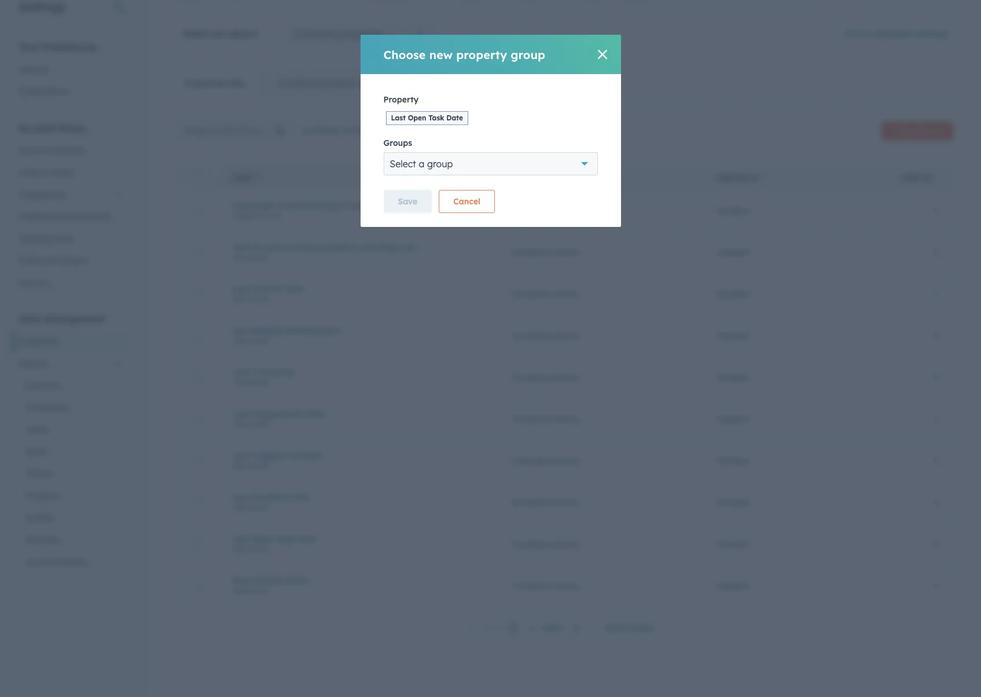 Task type: vqa. For each thing, say whether or not it's contained in the screenshot.
the tool inside Campaign of last booking in meetings tool Single-line text
yes



Task type: locate. For each thing, give the bounding box(es) containing it.
save button
[[384, 190, 432, 213]]

logic
[[359, 78, 377, 89]]

1 press to sort. image from the left
[[541, 173, 545, 181]]

1 vertical spatial meetings
[[361, 242, 398, 252]]

property for conditional property logic
[[324, 78, 357, 89]]

properties
[[338, 28, 383, 39]]

3 hubspot from the top
[[716, 289, 750, 299]]

1 vertical spatial account
[[19, 145, 50, 156]]

date inside last contacted date picker
[[232, 378, 248, 386]]

last inside last contacted date picker
[[232, 367, 250, 377]]

next right 2 button
[[543, 623, 562, 634]]

press to sort. image for group
[[541, 173, 545, 181]]

1 horizontal spatial press to sort. element
[[763, 173, 768, 183]]

properties inside data management element
[[19, 336, 58, 347]]

tracking code link
[[12, 228, 130, 250]]

all field types button
[[389, 119, 467, 142]]

1 horizontal spatial last
[[288, 200, 302, 210]]

last contacted button
[[232, 367, 484, 377]]

0 horizontal spatial properties
[[19, 336, 58, 347]]

select inside "select a group" popup button
[[390, 158, 416, 170]]

picker down booked
[[250, 336, 270, 345]]

picker inside the last logged call date date picker
[[250, 461, 270, 470]]

tickets link
[[12, 463, 130, 485]]

1 horizontal spatial next
[[543, 623, 562, 634]]

6 0 from the top
[[934, 455, 939, 466]]

1 vertical spatial objects
[[57, 556, 86, 567]]

0 vertical spatial properties
[[185, 78, 227, 89]]

call
[[285, 450, 301, 461]]

products
[[25, 490, 59, 501]]

account for account defaults
[[19, 145, 50, 156]]

tool down select a group
[[390, 200, 406, 210]]

press to sort. element right by
[[763, 173, 768, 183]]

1 horizontal spatial objects
[[57, 556, 86, 567]]

create property
[[892, 126, 944, 135]]

8 hubspot from the top
[[716, 497, 750, 507]]

of inside date of last meeting booked in meetings tool date picker
[[254, 242, 262, 252]]

integrations
[[19, 189, 66, 200]]

select left an
[[183, 28, 211, 39]]

8 0 from the top
[[934, 539, 939, 549]]

last for last modified date
[[232, 492, 250, 502]]

in right booking on the top of page
[[341, 200, 348, 210]]

last inside the last open task date date picker
[[232, 533, 250, 544]]

setup
[[59, 122, 86, 134]]

used
[[901, 174, 920, 182]]

press to sort. image right by
[[763, 173, 768, 181]]

2 horizontal spatial press to sort. element
[[935, 173, 939, 183]]

management
[[44, 313, 105, 325]]

next inside button
[[543, 623, 562, 634]]

1 picker from the top
[[250, 253, 270, 261]]

0 horizontal spatial last
[[265, 242, 280, 252]]

1 hubspot from the top
[[716, 205, 750, 216]]

last inside last engagement date date picker
[[232, 408, 250, 419]]

1 inside button
[[511, 623, 516, 633]]

1 vertical spatial properties
[[19, 336, 58, 347]]

meetings right booked
[[361, 242, 398, 252]]

notifications link
[[12, 80, 130, 102]]

1 horizontal spatial of
[[277, 200, 285, 210]]

1 vertical spatial in
[[351, 242, 358, 252]]

1 vertical spatial &
[[49, 255, 55, 266]]

&
[[42, 167, 48, 178], [49, 255, 55, 266]]

10 hubspot from the top
[[716, 580, 750, 591]]

1 horizontal spatial press to sort. image
[[763, 173, 768, 181]]

0 vertical spatial 1
[[935, 289, 939, 299]]

last left booking on the top of page
[[288, 200, 302, 210]]

of inside 'campaign of last booking in meetings tool single-line text'
[[277, 200, 285, 210]]

next down the last open task date date picker
[[232, 575, 252, 586]]

company inside popup button
[[294, 28, 336, 39]]

1 0 from the top
[[934, 205, 939, 216]]

last engagement date date picker
[[232, 408, 326, 428]]

task
[[429, 113, 444, 122], [276, 533, 295, 544]]

5 picker from the top
[[250, 419, 270, 428]]

property inside dialog
[[456, 47, 507, 62]]

picker inside "last booked meeting date date picker"
[[250, 336, 270, 345]]

conditional property logic link
[[261, 69, 393, 97]]

press to sort. element inside used in button
[[935, 173, 939, 183]]

meetings down name button
[[351, 200, 388, 210]]

meetings inside 'campaign of last booking in meetings tool single-line text'
[[351, 200, 388, 210]]

last booked meeting date date picker
[[232, 325, 340, 345]]

preferences
[[43, 41, 97, 53]]

property right new
[[456, 47, 507, 62]]

group inside popup button
[[427, 158, 453, 170]]

0 vertical spatial tool
[[390, 200, 406, 210]]

0 vertical spatial task
[[429, 113, 444, 122]]

picker down contacted
[[250, 378, 270, 386]]

all field types
[[396, 125, 451, 135]]

company for last logged call date
[[512, 455, 549, 466]]

1 vertical spatial 1
[[511, 623, 516, 633]]

2 press to sort. image from the left
[[763, 173, 768, 181]]

property right create
[[915, 126, 944, 135]]

last inside the last logged call date date picker
[[232, 450, 250, 461]]

choose
[[384, 47, 426, 62]]

0 vertical spatial meetings
[[351, 200, 388, 210]]

last for last open task date
[[232, 533, 250, 544]]

2 account from the top
[[19, 145, 50, 156]]

close image
[[598, 50, 607, 59]]

hubspot for last engagement date
[[716, 414, 750, 424]]

open inside choose new property group dialog
[[408, 113, 426, 122]]

all
[[396, 125, 406, 135]]

account setup element
[[12, 122, 130, 294]]

1 horizontal spatial select
[[390, 158, 416, 170]]

in right booked
[[351, 242, 358, 252]]

picker down the last open task date date picker
[[250, 586, 270, 595]]

contacts
[[25, 380, 60, 391]]

0 horizontal spatial group
[[427, 158, 453, 170]]

general
[[19, 64, 48, 75]]

picker down logged
[[250, 461, 270, 470]]

picker inside last contacted date picker
[[250, 378, 270, 386]]

company properties button
[[287, 22, 433, 45]]

meeting
[[282, 242, 315, 252]]

field
[[409, 125, 427, 135]]

tab list
[[168, 69, 575, 98]]

2 horizontal spatial property
[[915, 126, 944, 135]]

1 vertical spatial last
[[265, 242, 280, 252]]

last for meeting
[[265, 242, 280, 252]]

go
[[845, 28, 857, 39]]

objects inside button
[[19, 358, 48, 369]]

picker inside last activity date date picker
[[250, 294, 270, 303]]

date inside choose new property group dialog
[[447, 113, 463, 122]]

last inside date of last meeting booked in meetings tool date picker
[[265, 242, 280, 252]]

objects up contacts on the left bottom of page
[[19, 358, 48, 369]]

activity for last modified date
[[551, 497, 580, 507]]

of down the line at the left of page
[[254, 242, 262, 252]]

1 press to sort. element from the left
[[541, 173, 545, 183]]

0 horizontal spatial of
[[254, 242, 262, 252]]

press to sort. element right group
[[541, 173, 545, 183]]

company activity inside popup button
[[301, 125, 373, 135]]

1 horizontal spatial property
[[456, 47, 507, 62]]

picker up booked
[[250, 294, 270, 303]]

0 vertical spatial group
[[511, 47, 545, 62]]

0 vertical spatial &
[[42, 167, 48, 178]]

activity inside next activity date date picker
[[254, 575, 285, 586]]

0 vertical spatial 1 button
[[935, 289, 939, 299]]

picker down engagement
[[250, 419, 270, 428]]

in inside 'campaign of last booking in meetings tool single-line text'
[[341, 200, 348, 210]]

0 vertical spatial next
[[232, 575, 252, 586]]

0 horizontal spatial press to sort. element
[[541, 173, 545, 183]]

company for next activity date
[[512, 580, 549, 591]]

properties left (90)
[[185, 78, 227, 89]]

1 horizontal spatial properties
[[185, 78, 227, 89]]

last inside "last booked meeting date date picker"
[[232, 325, 250, 335]]

of up 'text' on the left
[[277, 200, 285, 210]]

& right the users
[[42, 167, 48, 178]]

press to sort. element for group
[[541, 173, 545, 183]]

7 0 from the top
[[934, 497, 939, 507]]

1 account from the top
[[19, 122, 56, 134]]

save
[[398, 196, 418, 207]]

1 vertical spatial tool
[[400, 242, 416, 252]]

2
[[531, 623, 535, 633]]

last left the meeting
[[265, 242, 280, 252]]

last for last engagement date
[[232, 408, 250, 419]]

& for users
[[42, 167, 48, 178]]

account defaults link
[[12, 140, 130, 162]]

activity inside last activity date date picker
[[252, 283, 283, 294]]

activity down the last open task date date picker
[[254, 575, 285, 586]]

0 vertical spatial last
[[288, 200, 302, 210]]

0 horizontal spatial next
[[232, 575, 252, 586]]

campaign
[[232, 200, 274, 210]]

custom objects link
[[12, 551, 130, 573]]

last inside choose new property group dialog
[[391, 113, 406, 122]]

tab list containing properties (90)
[[168, 69, 575, 98]]

activity for next activity date
[[551, 580, 580, 591]]

last engagement date button
[[232, 408, 484, 419]]

3 press to sort. element from the left
[[935, 173, 939, 183]]

properties
[[185, 78, 227, 89], [19, 336, 58, 347]]

press to sort. image for created by
[[763, 173, 768, 181]]

picker inside last engagement date date picker
[[250, 419, 270, 428]]

0 horizontal spatial press to sort. image
[[541, 173, 545, 181]]

7 picker from the top
[[250, 503, 270, 511]]

activity
[[342, 125, 373, 135], [551, 247, 580, 257], [551, 289, 580, 299], [551, 330, 580, 341], [551, 372, 580, 382], [551, 414, 580, 424], [551, 455, 580, 466], [551, 497, 580, 507], [551, 539, 580, 549], [551, 580, 580, 591]]

press to sort. element
[[541, 173, 545, 183], [763, 173, 768, 183], [935, 173, 939, 183]]

1 vertical spatial of
[[254, 242, 262, 252]]

property inside button
[[915, 126, 944, 135]]

property left the logic
[[324, 78, 357, 89]]

press to sort. image
[[541, 173, 545, 181], [763, 173, 768, 181]]

0 horizontal spatial 1
[[511, 623, 516, 633]]

3 0 from the top
[[934, 330, 939, 341]]

contacted
[[252, 367, 294, 377]]

1 vertical spatial group
[[427, 158, 453, 170]]

4 0 from the top
[[934, 372, 939, 382]]

account up the users
[[19, 145, 50, 156]]

last
[[391, 113, 406, 122], [232, 283, 250, 294], [232, 325, 250, 335], [232, 367, 250, 377], [232, 408, 250, 419], [232, 450, 250, 461], [232, 492, 250, 502], [232, 533, 250, 544]]

company activity button
[[294, 119, 389, 142]]

1 vertical spatial property
[[324, 78, 357, 89]]

2 press to sort. element from the left
[[763, 173, 768, 183]]

picker up next activity date date picker
[[250, 544, 270, 553]]

last for last activity date
[[232, 283, 250, 294]]

activity for next
[[254, 575, 285, 586]]

booking
[[305, 200, 338, 210]]

tickets
[[25, 468, 52, 479]]

created by
[[716, 174, 760, 182]]

0 vertical spatial account
[[19, 122, 56, 134]]

select left the 'a'
[[390, 158, 416, 170]]

4 picker from the top
[[250, 378, 270, 386]]

new
[[429, 47, 453, 62]]

press to sort. element right in
[[935, 173, 939, 183]]

activity for last open task date
[[551, 539, 580, 549]]

types
[[429, 125, 451, 135]]

task inside choose new property group dialog
[[429, 113, 444, 122]]

company inside popup button
[[301, 125, 340, 135]]

4 hubspot from the top
[[716, 330, 750, 341]]

1 vertical spatial select
[[390, 158, 416, 170]]

hubspot for last logged call date
[[716, 455, 750, 466]]

your preferences element
[[12, 41, 130, 102]]

tab panel
[[168, 97, 963, 648]]

security link
[[12, 272, 130, 294]]

picker up last activity date date picker
[[250, 253, 270, 261]]

1 vertical spatial task
[[276, 533, 295, 544]]

properties down "data"
[[19, 336, 58, 347]]

last for last booked meeting date
[[232, 325, 250, 335]]

last for last logged call date
[[232, 450, 250, 461]]

last inside 'campaign of last booking in meetings tool single-line text'
[[288, 200, 302, 210]]

9 hubspot from the top
[[716, 539, 750, 549]]

created
[[716, 174, 749, 182]]

last open task date button
[[232, 533, 484, 544]]

task inside the last open task date date picker
[[276, 533, 295, 544]]

last inside last modified date date picker
[[232, 492, 250, 502]]

0 horizontal spatial open
[[252, 533, 274, 544]]

open
[[408, 113, 426, 122], [252, 533, 274, 544]]

notifications
[[19, 86, 68, 97]]

3 picker from the top
[[250, 336, 270, 345]]

company for last booked meeting date
[[512, 330, 549, 341]]

0 for last open task date
[[934, 539, 939, 549]]

0 for campaign of last booking in meetings tool
[[934, 205, 939, 216]]

task up types
[[429, 113, 444, 122]]

company for last activity date
[[512, 289, 549, 299]]

objects down activities link
[[57, 556, 86, 567]]

settings
[[916, 28, 948, 39]]

1 horizontal spatial 1 button
[[935, 289, 939, 299]]

1 horizontal spatial open
[[408, 113, 426, 122]]

0 vertical spatial select
[[183, 28, 211, 39]]

0 horizontal spatial 1 button
[[507, 621, 520, 636]]

5 0 from the top
[[934, 414, 939, 424]]

tool down save
[[400, 242, 416, 252]]

1 vertical spatial next
[[543, 623, 562, 634]]

6 picker from the top
[[250, 461, 270, 470]]

quotes link
[[12, 507, 130, 529]]

created by button
[[703, 164, 884, 190]]

select a group
[[390, 158, 453, 170]]

company activity for next activity date
[[512, 580, 580, 591]]

task down last modified date date picker
[[276, 533, 295, 544]]

8 picker from the top
[[250, 544, 270, 553]]

0 vertical spatial of
[[277, 200, 285, 210]]

1 horizontal spatial 1
[[935, 289, 939, 299]]

press to sort. image
[[935, 173, 939, 181]]

used in
[[901, 174, 931, 182]]

company for last contacted
[[512, 372, 549, 382]]

conditional property logic
[[278, 78, 377, 89]]

hubspot for campaign of last booking in meetings tool
[[716, 205, 750, 216]]

group button
[[498, 164, 703, 190]]

activity inside popup button
[[342, 125, 373, 135]]

used in button
[[884, 164, 953, 190]]

press to sort. element inside group button
[[541, 173, 545, 183]]

2 hubspot from the top
[[716, 247, 750, 257]]

1 button
[[935, 289, 939, 299], [507, 621, 520, 636]]

& right the privacy
[[49, 255, 55, 266]]

press to sort. image right group
[[541, 173, 545, 181]]

leads
[[25, 424, 48, 435]]

0 horizontal spatial select
[[183, 28, 211, 39]]

last inside last activity date date picker
[[232, 283, 250, 294]]

open up field
[[408, 113, 426, 122]]

account
[[19, 122, 56, 134], [19, 145, 50, 156]]

0 vertical spatial property
[[456, 47, 507, 62]]

1 vertical spatial 1 button
[[507, 621, 520, 636]]

0 horizontal spatial &
[[42, 167, 48, 178]]

1 horizontal spatial task
[[429, 113, 444, 122]]

0 vertical spatial activity
[[252, 283, 283, 294]]

account up account defaults
[[19, 122, 56, 134]]

open down last modified date date picker
[[252, 533, 274, 544]]

2 picker from the top
[[250, 294, 270, 303]]

open inside the last open task date date picker
[[252, 533, 274, 544]]

9 0 from the top
[[934, 580, 939, 591]]

press to sort. image inside group button
[[541, 173, 545, 181]]

0 horizontal spatial objects
[[19, 358, 48, 369]]

5 hubspot from the top
[[716, 372, 750, 382]]

company activity for last contacted
[[512, 372, 580, 382]]

2 0 from the top
[[934, 247, 939, 257]]

press to sort. element inside created by "button"
[[763, 173, 768, 183]]

0 horizontal spatial property
[[324, 78, 357, 89]]

7 hubspot from the top
[[716, 455, 750, 466]]

custom objects
[[25, 556, 86, 567]]

1 horizontal spatial in
[[351, 242, 358, 252]]

0 horizontal spatial task
[[276, 533, 295, 544]]

defaults
[[52, 145, 84, 156]]

0 vertical spatial open
[[408, 113, 426, 122]]

marketplace
[[19, 211, 66, 222]]

privacy & consent link
[[12, 250, 130, 272]]

page
[[632, 622, 653, 633]]

activity up booked
[[252, 283, 283, 294]]

0 for date of last meeting booked in meetings tool
[[934, 247, 939, 257]]

0 for last booked meeting date
[[934, 330, 939, 341]]

9 picker from the top
[[250, 586, 270, 595]]

0 for last engagement date
[[934, 414, 939, 424]]

an
[[214, 28, 226, 39]]

2 vertical spatial property
[[915, 126, 944, 135]]

picker inside date of last meeting booked in meetings tool date picker
[[250, 253, 270, 261]]

prev
[[485, 623, 503, 634]]

go to companies settings
[[845, 28, 948, 39]]

next
[[232, 575, 252, 586], [543, 623, 562, 634]]

press to sort. image inside created by "button"
[[763, 173, 768, 181]]

1 horizontal spatial &
[[49, 255, 55, 266]]

next inside next activity date date picker
[[232, 575, 252, 586]]

activity for date of last meeting booked in meetings tool
[[551, 247, 580, 257]]

data
[[19, 313, 41, 325]]

name button
[[219, 164, 498, 190]]

0 for last contacted
[[934, 372, 939, 382]]

meetings inside date of last meeting booked in meetings tool date picker
[[361, 242, 398, 252]]

1 vertical spatial open
[[252, 533, 274, 544]]

1 vertical spatial activity
[[254, 575, 285, 586]]

select a group button
[[384, 152, 598, 175]]

last modified date date picker
[[232, 492, 310, 511]]

picker down modified
[[250, 503, 270, 511]]

company for last modified date
[[512, 497, 549, 507]]

6 hubspot from the top
[[716, 414, 750, 424]]

companies
[[25, 402, 69, 413]]

properties for properties
[[19, 336, 58, 347]]

0 vertical spatial objects
[[19, 358, 48, 369]]

next activity date date picker
[[232, 575, 307, 595]]

0 horizontal spatial in
[[341, 200, 348, 210]]

0 vertical spatial in
[[341, 200, 348, 210]]

last for last contacted
[[232, 367, 250, 377]]

to
[[859, 28, 867, 39]]



Task type: describe. For each thing, give the bounding box(es) containing it.
0 for last modified date
[[934, 497, 939, 507]]

hubspot for last open task date
[[716, 539, 750, 549]]

press to sort. element for created by
[[763, 173, 768, 183]]

hubspot for last booked meeting date
[[716, 330, 750, 341]]

conditional
[[278, 78, 321, 89]]

text
[[268, 211, 281, 220]]

properties (90) link
[[169, 69, 261, 97]]

activity for last activity date
[[551, 289, 580, 299]]

last contacted date picker
[[232, 367, 294, 386]]

engagement
[[252, 408, 304, 419]]

activity for last
[[252, 283, 283, 294]]

privacy
[[19, 255, 47, 266]]

single-
[[232, 211, 255, 220]]

general link
[[12, 58, 130, 80]]

account setup
[[19, 122, 86, 134]]

data management
[[19, 313, 105, 325]]

company activity for date of last meeting booked in meetings tool
[[512, 247, 580, 257]]

a
[[419, 158, 425, 170]]

privacy & consent
[[19, 255, 88, 266]]

integrations button
[[12, 184, 130, 206]]

activity for last logged call date
[[551, 455, 580, 466]]

press to sort. element for used in
[[935, 173, 939, 183]]

company for last open task date
[[512, 539, 549, 549]]

consent
[[57, 255, 88, 266]]

select an object:
[[183, 28, 259, 39]]

security
[[19, 277, 50, 288]]

next activity date button
[[232, 575, 484, 586]]

company activity for last booked meeting date
[[512, 330, 580, 341]]

open for last open task date date picker
[[252, 533, 274, 544]]

go to companies settings button
[[845, 28, 948, 39]]

last modified date button
[[232, 492, 484, 502]]

activity for last engagement date
[[551, 414, 580, 424]]

deals
[[25, 446, 47, 457]]

properties for properties (90)
[[185, 78, 227, 89]]

company for last engagement date
[[512, 414, 549, 424]]

open for last open task date
[[408, 113, 426, 122]]

next for next
[[543, 623, 562, 634]]

in inside date of last meeting booked in meetings tool date picker
[[351, 242, 358, 252]]

last open task date
[[391, 113, 463, 122]]

2 button
[[527, 621, 539, 636]]

hubspot for last activity date
[[716, 289, 750, 299]]

of for campaign
[[277, 200, 285, 210]]

users & teams
[[19, 167, 75, 178]]

10
[[604, 622, 614, 633]]

data management element
[[12, 313, 130, 619]]

create
[[892, 126, 913, 135]]

create property button
[[882, 122, 954, 140]]

objects button
[[12, 353, 130, 375]]

next for next activity date date picker
[[232, 575, 252, 586]]

picker inside last modified date date picker
[[250, 503, 270, 511]]

by
[[751, 174, 760, 182]]

activity for last booked meeting date
[[551, 330, 580, 341]]

users
[[19, 167, 40, 178]]

task for last open task date date picker
[[276, 533, 295, 544]]

last activity date date picker
[[232, 283, 305, 303]]

meeting
[[285, 325, 318, 335]]

choose new property group
[[384, 47, 545, 62]]

activities
[[25, 534, 60, 545]]

picker inside next activity date date picker
[[250, 586, 270, 595]]

date of last meeting booked in meetings tool date picker
[[232, 242, 416, 261]]

hubspot for last modified date
[[716, 497, 750, 507]]

company activity for last engagement date
[[512, 414, 580, 424]]

0 for last logged call date
[[934, 455, 939, 466]]

your preferences
[[19, 41, 97, 53]]

booked
[[318, 242, 348, 252]]

ascending sort. press to sort descending. image
[[257, 173, 261, 181]]

& for privacy
[[49, 255, 55, 266]]

hubspot for date of last meeting booked in meetings tool
[[716, 247, 750, 257]]

products link
[[12, 485, 130, 507]]

last activity date button
[[232, 283, 484, 294]]

account for account setup
[[19, 122, 56, 134]]

pagination navigation
[[463, 621, 587, 636]]

select for select an object:
[[183, 28, 211, 39]]

quotes
[[25, 512, 53, 523]]

10 per page
[[604, 622, 653, 633]]

ascending sort. press to sort descending. element
[[257, 173, 261, 183]]

tracking code
[[19, 233, 73, 244]]

activity for last contacted
[[551, 372, 580, 382]]

logged
[[252, 450, 283, 461]]

0 for next activity date
[[934, 580, 939, 591]]

tracking
[[19, 233, 51, 244]]

custom
[[25, 556, 55, 567]]

company activity for last open task date
[[512, 539, 580, 549]]

downloads
[[68, 211, 110, 222]]

1 horizontal spatial group
[[511, 47, 545, 62]]

company activity for last modified date
[[512, 497, 580, 507]]

companies
[[870, 28, 914, 39]]

booked
[[252, 325, 283, 335]]

cancel button
[[439, 190, 495, 213]]

contacts link
[[12, 375, 130, 397]]

last logged call date date picker
[[232, 450, 323, 470]]

account defaults
[[19, 145, 84, 156]]

(90)
[[229, 78, 245, 89]]

picker inside the last open task date date picker
[[250, 544, 270, 553]]

hubspot for next activity date
[[716, 580, 750, 591]]

choose new property group dialog
[[360, 35, 621, 227]]

select for select a group
[[390, 158, 416, 170]]

last logged call date button
[[232, 450, 484, 461]]

prev button
[[463, 621, 507, 636]]

company activity for last logged call date
[[512, 455, 580, 466]]

hubspot for last contacted
[[716, 372, 750, 382]]

tool inside date of last meeting booked in meetings tool date picker
[[400, 242, 416, 252]]

your
[[19, 41, 40, 53]]

last open task date date picker
[[232, 533, 317, 553]]

properties (90)
[[185, 78, 245, 89]]

marketplace downloads link
[[12, 206, 130, 228]]

property for create property
[[915, 126, 944, 135]]

name
[[232, 174, 253, 182]]

of for date
[[254, 242, 262, 252]]

date of last meeting booked in meetings tool button
[[232, 242, 484, 252]]

last for booking
[[288, 200, 302, 210]]

activities link
[[12, 529, 130, 551]]

company for date of last meeting booked in meetings tool
[[512, 247, 549, 257]]

Search search field
[[178, 119, 294, 142]]

task for last open task date
[[429, 113, 444, 122]]

tool inside 'campaign of last booking in meetings tool single-line text'
[[390, 200, 406, 210]]

deals link
[[12, 441, 130, 463]]

company properties
[[294, 28, 383, 39]]

users & teams link
[[12, 162, 130, 184]]

tab panel containing company activity
[[168, 97, 963, 648]]

company activity for last activity date
[[512, 289, 580, 299]]



